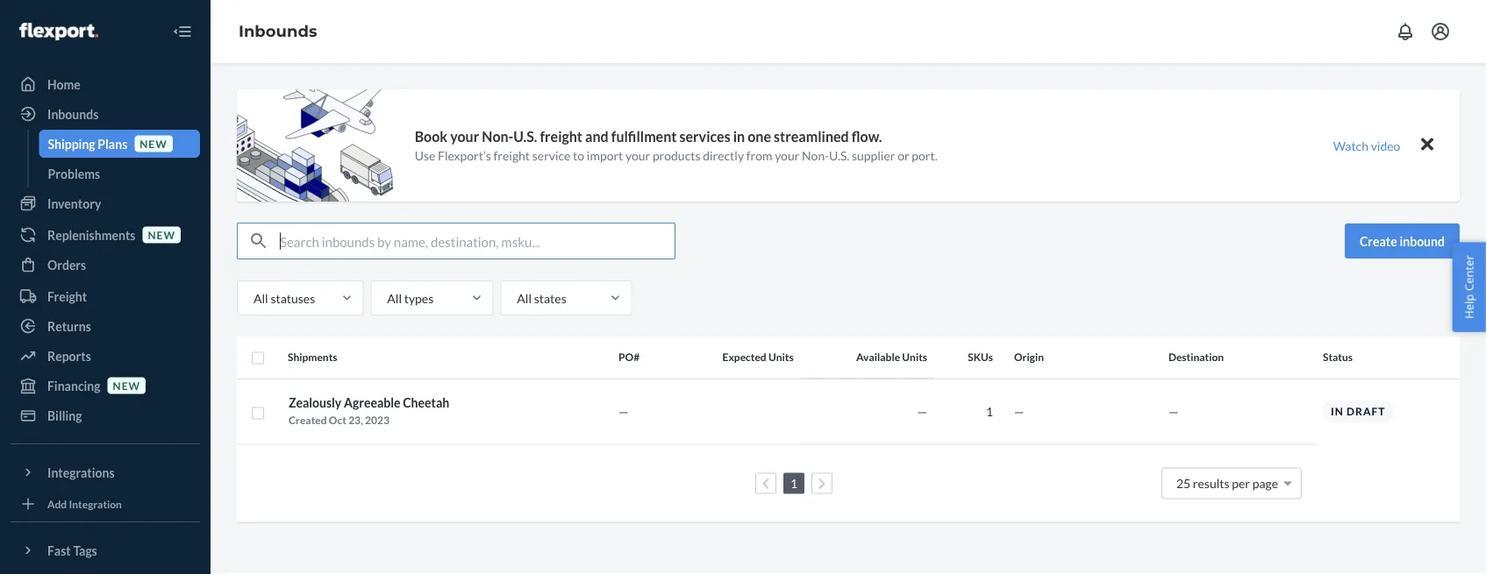 Task type: vqa. For each thing, say whether or not it's contained in the screenshot.
New for Financing
yes



Task type: locate. For each thing, give the bounding box(es) containing it.
2 all from the left
[[387, 291, 402, 306]]

2 — from the left
[[917, 405, 928, 419]]

1 vertical spatial new
[[148, 229, 175, 241]]

reports link
[[11, 342, 200, 370]]

1 vertical spatial inbounds link
[[11, 100, 200, 128]]

freight up service
[[540, 128, 583, 145]]

help center
[[1461, 255, 1477, 319]]

0 horizontal spatial inbounds link
[[11, 100, 200, 128]]

help
[[1461, 294, 1477, 319]]

freight left service
[[494, 148, 530, 163]]

flexport's
[[438, 148, 491, 163]]

0 horizontal spatial freight
[[494, 148, 530, 163]]

draft
[[1347, 406, 1386, 418]]

home link
[[11, 70, 200, 98]]

1 vertical spatial freight
[[494, 148, 530, 163]]

u.s.
[[514, 128, 537, 145], [829, 148, 850, 163]]

new for replenishments
[[148, 229, 175, 241]]

non- down streamlined
[[802, 148, 829, 163]]

home
[[47, 77, 81, 92]]

2 horizontal spatial all
[[517, 291, 532, 306]]

1 vertical spatial non-
[[802, 148, 829, 163]]

0 vertical spatial new
[[140, 137, 167, 150]]

book your non-u.s. freight and fulfillment services in one streamlined flow. use flexport's freight service to import your products directly from your non-u.s. supplier or port.
[[415, 128, 938, 163]]

plans
[[98, 136, 127, 151]]

inventory
[[47, 196, 101, 211]]

— down available units
[[917, 405, 928, 419]]

inventory link
[[11, 190, 200, 218]]

0 vertical spatial freight
[[540, 128, 583, 145]]

your up flexport's
[[450, 128, 479, 145]]

0 horizontal spatial inbounds
[[47, 107, 99, 122]]

—
[[619, 405, 629, 419], [917, 405, 928, 419], [1014, 405, 1024, 419], [1169, 405, 1179, 419]]

0 horizontal spatial non-
[[482, 128, 514, 145]]

zealously
[[289, 396, 342, 411]]

returns
[[47, 319, 91, 334]]

add integration link
[[11, 494, 200, 515]]

1 horizontal spatial freight
[[540, 128, 583, 145]]

service
[[532, 148, 571, 163]]

help center button
[[1453, 242, 1486, 332]]

problems link
[[39, 160, 200, 188]]

results
[[1193, 476, 1230, 491]]

1 units from the left
[[769, 351, 794, 364]]

new down reports link
[[113, 379, 140, 392]]

square image
[[251, 352, 265, 366]]

freight link
[[11, 283, 200, 311]]

shipments
[[288, 351, 337, 364]]

4 — from the left
[[1169, 405, 1179, 419]]

close navigation image
[[172, 21, 193, 42]]

— down po# at the bottom left
[[619, 405, 629, 419]]

1 — from the left
[[619, 405, 629, 419]]

statuses
[[271, 291, 315, 306]]

all
[[254, 291, 268, 306], [387, 291, 402, 306], [517, 291, 532, 306]]

all states
[[517, 291, 567, 306]]

new
[[140, 137, 167, 150], [148, 229, 175, 241], [113, 379, 140, 392]]

1
[[986, 405, 993, 419], [791, 476, 798, 491]]

1 horizontal spatial your
[[626, 148, 650, 163]]

add
[[47, 498, 67, 511]]

0 horizontal spatial units
[[769, 351, 794, 364]]

new right the plans
[[140, 137, 167, 150]]

integrations button
[[11, 459, 200, 487]]

2 vertical spatial new
[[113, 379, 140, 392]]

units right available
[[902, 351, 928, 364]]

all left statuses
[[254, 291, 268, 306]]

your right from
[[775, 148, 800, 163]]

1 horizontal spatial 1
[[986, 405, 993, 419]]

all types
[[387, 291, 434, 306]]

use
[[415, 148, 435, 163]]

0 horizontal spatial u.s.
[[514, 128, 537, 145]]

1 right chevron left image
[[791, 476, 798, 491]]

0 vertical spatial inbounds link
[[239, 22, 317, 41]]

units right expected
[[769, 351, 794, 364]]

create inbound
[[1360, 234, 1445, 249]]

one
[[748, 128, 771, 145]]

inbound
[[1400, 234, 1445, 249]]

shipping plans
[[48, 136, 127, 151]]

in draft
[[1331, 406, 1386, 418]]

all statuses
[[254, 291, 315, 306]]

0 horizontal spatial 1
[[791, 476, 798, 491]]

non- up flexport's
[[482, 128, 514, 145]]

3 — from the left
[[1014, 405, 1024, 419]]

fast
[[47, 544, 71, 558]]

1 horizontal spatial inbounds link
[[239, 22, 317, 41]]

problems
[[48, 166, 100, 181]]

non-
[[482, 128, 514, 145], [802, 148, 829, 163]]

add integration
[[47, 498, 122, 511]]

0 vertical spatial inbounds
[[239, 22, 317, 41]]

destination
[[1169, 351, 1224, 364]]

inbounds link
[[239, 22, 317, 41], [11, 100, 200, 128]]

u.s. up service
[[514, 128, 537, 145]]

1 horizontal spatial units
[[902, 351, 928, 364]]

cheetah
[[403, 396, 449, 411]]

watch video
[[1333, 138, 1401, 153]]

1 vertical spatial u.s.
[[829, 148, 850, 163]]

25
[[1177, 476, 1191, 491]]

types
[[404, 291, 434, 306]]

1 all from the left
[[254, 291, 268, 306]]

25 results per page option
[[1177, 476, 1278, 491]]

inbounds
[[239, 22, 317, 41], [47, 107, 99, 122]]

your
[[450, 128, 479, 145], [626, 148, 650, 163], [775, 148, 800, 163]]

replenishments
[[47, 228, 136, 243]]

available
[[856, 351, 900, 364]]

in
[[733, 128, 745, 145]]

u.s. down streamlined
[[829, 148, 850, 163]]

center
[[1461, 255, 1477, 291]]

orders link
[[11, 251, 200, 279]]

1 vertical spatial inbounds
[[47, 107, 99, 122]]

all left types
[[387, 291, 402, 306]]

1 horizontal spatial u.s.
[[829, 148, 850, 163]]

new up orders "link" on the top of page
[[148, 229, 175, 241]]

2 units from the left
[[902, 351, 928, 364]]

chevron left image
[[762, 478, 770, 490]]

0 vertical spatial u.s.
[[514, 128, 537, 145]]

0 horizontal spatial all
[[254, 291, 268, 306]]

— down destination
[[1169, 405, 1179, 419]]

all left states
[[517, 291, 532, 306]]

integrations
[[47, 465, 115, 480]]

billing
[[47, 408, 82, 423]]

create inbound button
[[1345, 224, 1460, 259]]

all for all states
[[517, 291, 532, 306]]

reports
[[47, 349, 91, 364]]

close image
[[1421, 134, 1434, 155]]

0 vertical spatial 1
[[986, 405, 993, 419]]

1 horizontal spatial all
[[387, 291, 402, 306]]

0 horizontal spatial your
[[450, 128, 479, 145]]

23,
[[348, 414, 363, 427]]

3 all from the left
[[517, 291, 532, 306]]

— down origin
[[1014, 405, 1024, 419]]

your down 'fulfillment' at the top left of the page
[[626, 148, 650, 163]]

and
[[585, 128, 609, 145]]

freight
[[540, 128, 583, 145], [494, 148, 530, 163]]

1 horizontal spatial inbounds
[[239, 22, 317, 41]]

1 down skus
[[986, 405, 993, 419]]



Task type: describe. For each thing, give the bounding box(es) containing it.
1 vertical spatial 1
[[791, 476, 798, 491]]

states
[[534, 291, 567, 306]]

fast tags button
[[11, 537, 200, 565]]

products
[[653, 148, 701, 163]]

freight
[[47, 289, 87, 304]]

flexport logo image
[[19, 23, 98, 40]]

available units
[[856, 351, 928, 364]]

per
[[1232, 476, 1250, 491]]

all for all statuses
[[254, 291, 268, 306]]

to
[[573, 148, 584, 163]]

chevron right image
[[818, 478, 826, 490]]

po#
[[619, 351, 640, 364]]

watch
[[1333, 138, 1369, 153]]

directly
[[703, 148, 744, 163]]

fulfillment
[[611, 128, 677, 145]]

2 horizontal spatial your
[[775, 148, 800, 163]]

all for all types
[[387, 291, 402, 306]]

0 vertical spatial non-
[[482, 128, 514, 145]]

import
[[587, 148, 623, 163]]

2023
[[365, 414, 390, 427]]

billing link
[[11, 402, 200, 430]]

skus
[[968, 351, 993, 364]]

book
[[415, 128, 448, 145]]

Search inbounds by name, destination, msku... text field
[[280, 224, 675, 259]]

video
[[1371, 138, 1401, 153]]

units for available units
[[902, 351, 928, 364]]

oct
[[329, 414, 346, 427]]

supplier
[[852, 148, 895, 163]]

watch video button
[[1321, 133, 1413, 158]]

returns link
[[11, 312, 200, 340]]

or
[[898, 148, 910, 163]]

create
[[1360, 234, 1398, 249]]

1 link
[[787, 476, 801, 491]]

tags
[[73, 544, 97, 558]]

expected units
[[723, 351, 794, 364]]

square image
[[251, 407, 265, 421]]

origin
[[1014, 351, 1044, 364]]

fast tags
[[47, 544, 97, 558]]

financing
[[47, 379, 101, 394]]

from
[[747, 148, 773, 163]]

status
[[1323, 351, 1353, 364]]

created
[[289, 414, 327, 427]]

page
[[1253, 476, 1278, 491]]

open account menu image
[[1430, 21, 1451, 42]]

integration
[[69, 498, 122, 511]]

new for financing
[[113, 379, 140, 392]]

port.
[[912, 148, 938, 163]]

in
[[1331, 406, 1344, 418]]

orders
[[47, 258, 86, 272]]

new for shipping plans
[[140, 137, 167, 150]]

open notifications image
[[1395, 21, 1416, 42]]

expected
[[723, 351, 767, 364]]

services
[[680, 128, 731, 145]]

streamlined
[[774, 128, 849, 145]]

zealously agreeable cheetah created oct 23, 2023
[[289, 396, 449, 427]]

flow.
[[852, 128, 882, 145]]

shipping
[[48, 136, 95, 151]]

agreeable
[[344, 396, 401, 411]]

units for expected units
[[769, 351, 794, 364]]

1 horizontal spatial non-
[[802, 148, 829, 163]]

25 results per page
[[1177, 476, 1278, 491]]



